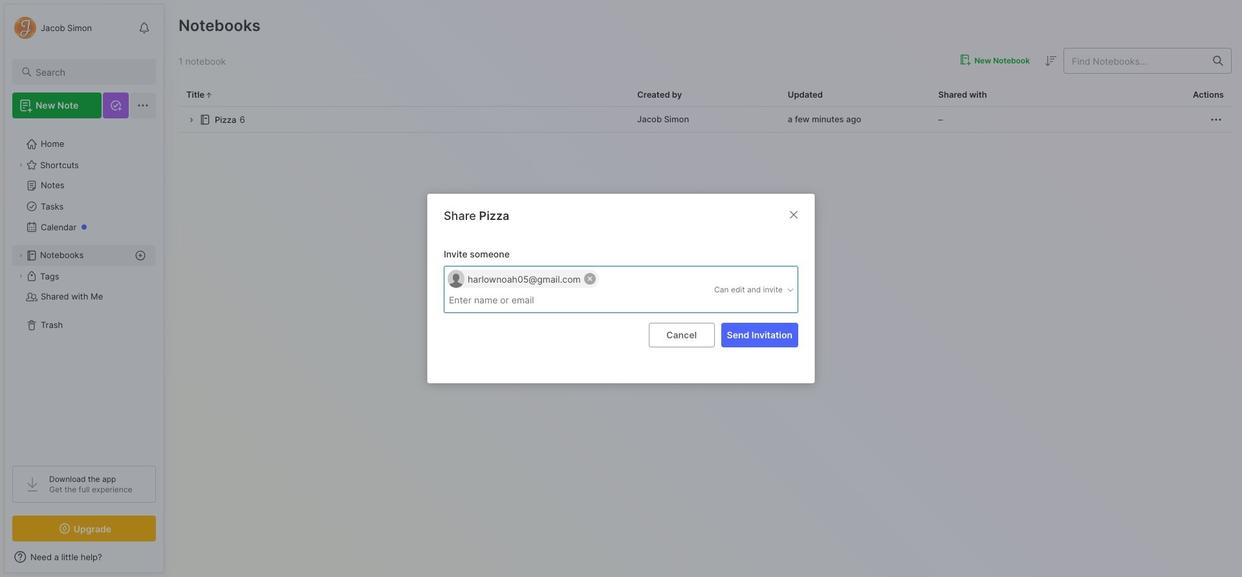 Task type: locate. For each thing, give the bounding box(es) containing it.
None search field
[[36, 64, 144, 80]]

close image
[[786, 207, 802, 223]]

tree inside main element
[[5, 126, 164, 454]]

row
[[179, 107, 1232, 133]]

Search text field
[[36, 66, 144, 78]]

none search field inside main element
[[36, 64, 144, 80]]

Select permission field
[[690, 284, 795, 295]]

tree
[[5, 126, 164, 454]]



Task type: vqa. For each thing, say whether or not it's contained in the screenshot.
SELECT PERMISSION field
yes



Task type: describe. For each thing, give the bounding box(es) containing it.
expand tags image
[[17, 272, 25, 280]]

main element
[[0, 0, 168, 577]]

expand notebooks image
[[17, 252, 25, 259]]

Find Notebooks… text field
[[1064, 50, 1205, 71]]

Add tag field
[[448, 293, 603, 307]]



